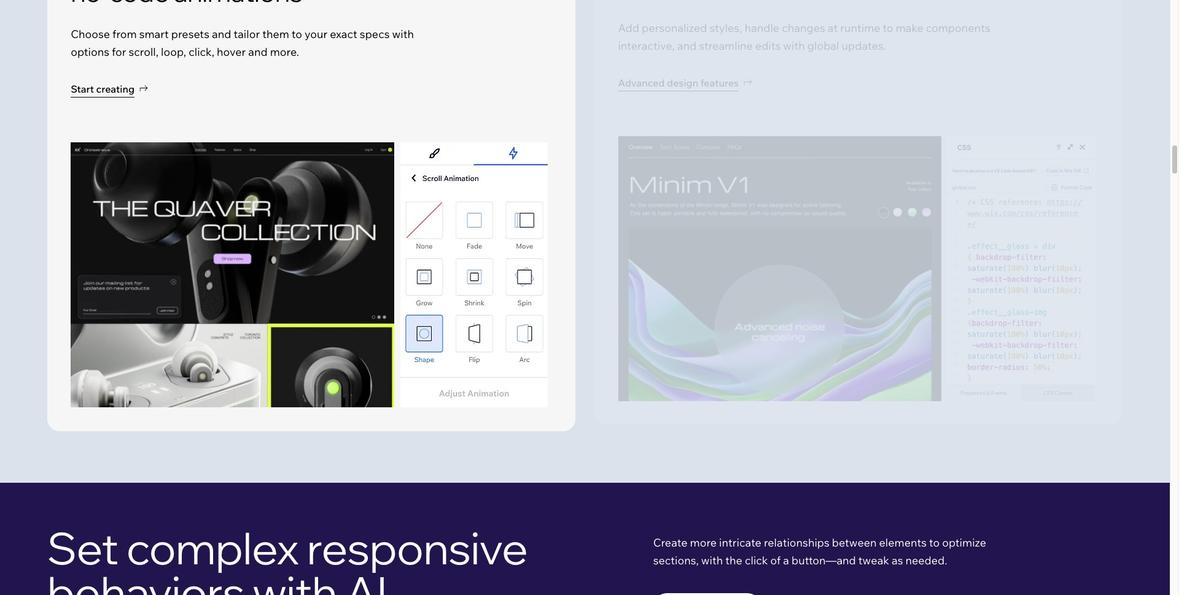 Task type: locate. For each thing, give the bounding box(es) containing it.
with inside choose from smart presets and tailor them to your exact specs with options for scroll, loop, click, hover and more.
[[392, 27, 414, 41]]

a webpage built with wix studio with a custom css effect applied. the code adds a blur effect to the background of a circle. element
[[618, 136, 941, 402]]

to left make
[[883, 21, 894, 35]]

needed.
[[906, 554, 948, 568]]

of
[[771, 554, 781, 568]]

with inside create more intricate relationships between elements to optimize sections, with the click of a button—and tweak as needed.
[[701, 554, 723, 568]]

start creating
[[71, 83, 135, 95]]

to inside choose from smart presets and tailor them to your exact specs with options for scroll, loop, click, hover and more.
[[292, 27, 302, 41]]

and down personalized
[[677, 39, 697, 53]]

start creating link
[[71, 79, 148, 99]]

2 horizontal spatial and
[[677, 39, 697, 53]]

create
[[653, 536, 688, 551]]

and inside add personalized styles, handle changes at runtime to make components interactive, and streamline edits with global updates.
[[677, 39, 697, 53]]

create more intricate relationships between elements to optimize sections, with the click of a button—and tweak as needed.
[[653, 536, 986, 568]]

between
[[832, 536, 877, 551]]

1 horizontal spatial to
[[883, 21, 894, 35]]

personalized
[[642, 21, 707, 35]]

advanced design features link
[[618, 73, 752, 93]]

make
[[896, 21, 924, 35]]

runtime
[[841, 21, 881, 35]]

to
[[883, 21, 894, 35], [292, 27, 302, 41], [929, 536, 940, 551]]

more
[[690, 536, 717, 551]]

handle
[[745, 21, 780, 35]]

click
[[745, 554, 768, 568]]

creating
[[96, 83, 135, 95]]

1 horizontal spatial and
[[248, 45, 268, 59]]

start
[[71, 83, 94, 95]]

updates.
[[842, 39, 886, 53]]

to inside create more intricate relationships between elements to optimize sections, with the click of a button—and tweak as needed.
[[929, 536, 940, 551]]

to left your
[[292, 27, 302, 41]]

to up needed.
[[929, 536, 940, 551]]

set complex responsive behaviors with ai
[[47, 521, 528, 596]]

styles,
[[710, 21, 742, 35]]

0 horizontal spatial to
[[292, 27, 302, 41]]

with
[[392, 27, 414, 41], [783, 39, 805, 53], [701, 554, 723, 568], [253, 565, 337, 596]]

from
[[112, 27, 137, 41]]

to inside add personalized styles, handle changes at runtime to make components interactive, and streamline edits with global updates.
[[883, 21, 894, 35]]

streamline
[[699, 39, 753, 53]]

and up hover
[[212, 27, 231, 41]]

loop,
[[161, 45, 186, 59]]

choose
[[71, 27, 110, 41]]

a
[[783, 554, 789, 568]]

design
[[667, 77, 698, 89]]

interactive,
[[618, 39, 675, 53]]

and
[[212, 27, 231, 41], [677, 39, 697, 53], [248, 45, 268, 59]]

2 horizontal spatial to
[[929, 536, 940, 551]]

choose from smart presets and tailor them to your exact specs with options for scroll, loop, click, hover and more.
[[71, 27, 414, 59]]

more.
[[270, 45, 299, 59]]

and down tailor
[[248, 45, 268, 59]]

as
[[892, 554, 903, 568]]

to for make
[[883, 21, 894, 35]]



Task type: vqa. For each thing, say whether or not it's contained in the screenshot.
the elements
yes



Task type: describe. For each thing, give the bounding box(es) containing it.
components
[[926, 21, 991, 35]]

click,
[[189, 45, 214, 59]]

ai
[[345, 565, 387, 596]]

exact
[[330, 27, 357, 41]]

them
[[262, 27, 289, 41]]

responsive
[[307, 521, 528, 576]]

button—and
[[792, 554, 856, 568]]

behaviors
[[47, 565, 245, 596]]

features
[[701, 77, 739, 89]]

set
[[47, 521, 118, 576]]

relationships
[[764, 536, 830, 551]]

sections,
[[653, 554, 699, 568]]

0 horizontal spatial and
[[212, 27, 231, 41]]

complex
[[126, 521, 299, 576]]

start creating image
[[670, 594, 760, 596]]

intricate
[[719, 536, 762, 551]]

your
[[305, 27, 328, 41]]

tailor
[[234, 27, 260, 41]]

tweak
[[859, 554, 889, 568]]

changes
[[782, 21, 825, 35]]

the
[[726, 554, 743, 568]]

with inside set complex responsive behaviors with ai
[[253, 565, 337, 596]]

for
[[112, 45, 126, 59]]

to for your
[[292, 27, 302, 41]]

smart
[[139, 27, 169, 41]]

advanced design features
[[618, 77, 739, 89]]

elements
[[879, 536, 927, 551]]

add personalized styles, handle changes at runtime to make components interactive, and streamline edits with global updates.
[[618, 21, 991, 53]]

hover
[[217, 45, 246, 59]]

optimize
[[942, 536, 986, 551]]

add
[[618, 21, 640, 35]]

edits
[[756, 39, 781, 53]]

global
[[808, 39, 839, 53]]

scroll,
[[129, 45, 159, 59]]

advanced
[[618, 77, 665, 89]]

presets
[[171, 27, 209, 41]]

options
[[71, 45, 109, 59]]

with inside add personalized styles, handle changes at runtime to make components interactive, and streamline edits with global updates.
[[783, 39, 805, 53]]

specs
[[360, 27, 390, 41]]

an online store selling earphones that showcases multiple no-code interactions and animations. element
[[71, 142, 395, 408]]

at
[[828, 21, 838, 35]]



